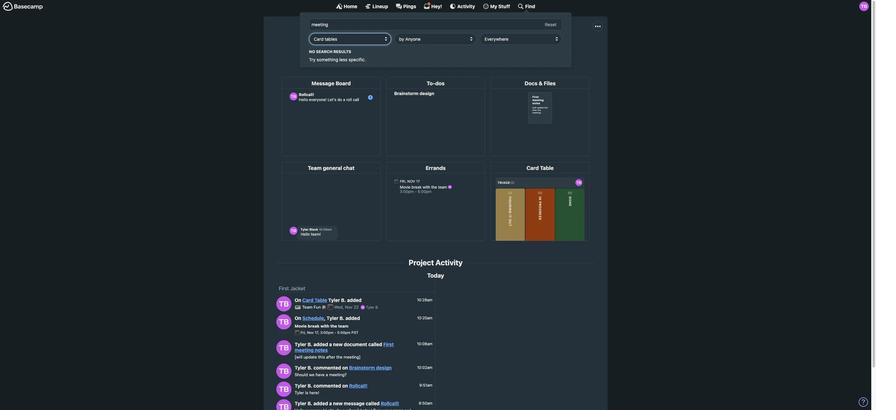 Task type: describe. For each thing, give the bounding box(es) containing it.
10:20am element
[[418, 316, 433, 321]]

is
[[305, 391, 309, 396]]

first
[[357, 43, 365, 49]]

tyler up wed,
[[329, 298, 340, 304]]

let's
[[320, 43, 331, 49]]

first jacket link
[[279, 286, 306, 292]]

schedule
[[303, 316, 324, 322]]

tyler for tyler is here!
[[295, 391, 304, 396]]

b. up team at the left bottom of page
[[340, 316, 345, 322]]

added down here!
[[314, 401, 328, 407]]

first jacket
[[279, 286, 306, 292]]

document
[[344, 342, 368, 348]]

strips
[[475, 43, 488, 49]]

wed, nov 22
[[334, 305, 360, 310]]

rollcall! link for tyler b. commented on
[[349, 383, 368, 389]]

movie break with the team fri, nov 17, 3:00pm -     5:00pm pst
[[295, 324, 359, 335]]

on schedule ,       tyler b. added
[[295, 316, 360, 322]]

added down 17, at the left bottom
[[314, 342, 328, 348]]

a
[[516, 43, 519, 49]]

10:02am
[[418, 366, 433, 370]]

10:20am
[[418, 316, 433, 321]]

on for on card table tyler b. added
[[295, 298, 301, 304]]

none reset field inside main element
[[542, 21, 560, 29]]

no
[[309, 49, 315, 54]]

stuff
[[499, 3, 511, 9]]

commented for rollcall!
[[314, 383, 341, 389]]

b. for tyler b. added a new message called rollcall!
[[308, 401, 313, 407]]

22
[[354, 305, 359, 310]]

meeting]
[[344, 355, 361, 360]]

tyler b. added a new message called rollcall!
[[295, 401, 399, 407]]

am
[[423, 43, 430, 49]]

[will
[[295, 355, 303, 360]]

meeting?
[[329, 373, 347, 378]]

here!
[[310, 391, 320, 396]]

tyler b.
[[365, 306, 379, 310]]

5:00pm
[[338, 331, 351, 335]]

brainstorm design link
[[349, 366, 392, 371]]

my stuff
[[491, 3, 511, 9]]

1 horizontal spatial nov
[[345, 305, 353, 310]]

tyler for tyler b.
[[366, 306, 375, 310]]

17,
[[315, 331, 320, 335]]

try something less specific. alert
[[309, 49, 563, 63]]

today
[[428, 272, 445, 279]]

results
[[334, 49, 352, 54]]

fri,
[[301, 331, 306, 335]]

called for document
[[369, 342, 383, 348]]

hey! button
[[424, 2, 442, 9]]

meeting
[[295, 348, 314, 353]]

9:51am element
[[420, 384, 433, 388]]

first for first jacket let's create the first jacket of the company! i am thinking rabits and strips and colors! a lot of colors!
[[409, 29, 430, 41]]

project activity
[[409, 259, 463, 267]]

nov inside 'movie break with the team fri, nov 17, 3:00pm -     5:00pm pst'
[[307, 331, 314, 335]]

tyler black image for tyler b. added a new message called
[[277, 400, 292, 411]]

b. for tyler b. added a new document called
[[308, 342, 313, 348]]

1 colors! from the left
[[499, 43, 514, 49]]

the inside 'movie break with the team fri, nov 17, 3:00pm -     5:00pm pst'
[[331, 324, 337, 329]]

break
[[308, 324, 320, 329]]

tyler b. commented on brainstorm design
[[295, 366, 392, 371]]

message
[[344, 401, 365, 407]]

table
[[315, 298, 327, 304]]

project
[[409, 259, 434, 267]]

home link
[[336, 3, 358, 9]]

first meeting notes link
[[295, 342, 394, 353]]

create
[[332, 43, 346, 49]]

b. for tyler b. commented on rollcall!
[[308, 383, 313, 389]]

this
[[318, 355, 325, 360]]

tyler black image inside main element
[[860, 2, 870, 11]]

first for first meeting notes
[[384, 342, 394, 348]]

jacket for first jacket let's create the first jacket of the company! i am thinking rabits and strips and colors! a lot of colors!
[[432, 29, 464, 41]]

0 vertical spatial rollcall!
[[349, 383, 368, 389]]

rollcall! link for tyler b. added a new message called
[[381, 401, 399, 407]]

on card table tyler b. added
[[295, 298, 362, 304]]

with
[[321, 324, 330, 329]]

pings button
[[396, 3, 417, 9]]

wed,
[[334, 305, 344, 310]]

,
[[324, 316, 326, 322]]

10:08am
[[417, 342, 433, 347]]

2 of from the left
[[531, 43, 536, 49]]

tyler black image for tyler b. commented on brainstorm design
[[277, 364, 292, 380]]

fun
[[314, 305, 321, 310]]

switch accounts image
[[3, 2, 43, 11]]

first jacket let's create the first jacket of the company! i am thinking rabits and strips and colors! a lot of colors!
[[320, 29, 553, 49]]

find button
[[518, 3, 536, 9]]

pings
[[404, 3, 417, 9]]

jacket
[[367, 43, 380, 49]]

9:50am element
[[419, 401, 433, 406]]

find
[[526, 3, 536, 9]]

tyler for tyler b. commented on rollcall!
[[295, 383, 307, 389]]

design
[[376, 366, 392, 371]]

1 vertical spatial a
[[326, 373, 328, 378]]

update
[[304, 355, 317, 360]]

9:51am
[[420, 384, 433, 388]]



Task type: locate. For each thing, give the bounding box(es) containing it.
1 vertical spatial on
[[343, 383, 348, 389]]

rollcall!
[[349, 383, 368, 389], [381, 401, 399, 407]]

new left message
[[333, 401, 343, 407]]

the left first
[[348, 43, 355, 49]]

first inside first jacket let's create the first jacket of the company! i am thinking rabits and strips and colors! a lot of colors!
[[409, 29, 430, 41]]

nov left 22
[[345, 305, 353, 310]]

a down "tyler b. commented on rollcall!"
[[329, 401, 332, 407]]

2 commented from the top
[[314, 383, 341, 389]]

1 horizontal spatial rollcall! link
[[381, 401, 399, 407]]

b. up we
[[308, 366, 313, 371]]

and right strips
[[489, 43, 498, 49]]

b.
[[341, 298, 346, 304], [376, 306, 379, 310], [340, 316, 345, 322], [308, 342, 313, 348], [308, 366, 313, 371], [308, 383, 313, 389], [308, 401, 313, 407]]

jacket for first jacket
[[290, 286, 306, 292]]

activity
[[458, 3, 475, 9], [436, 259, 463, 267]]

Search for… search field
[[309, 19, 563, 30]]

1 horizontal spatial of
[[531, 43, 536, 49]]

2 horizontal spatial first
[[409, 29, 430, 41]]

on up meeting?
[[343, 366, 348, 371]]

0 vertical spatial on
[[343, 366, 348, 371]]

jacket up thinking
[[432, 29, 464, 41]]

1 vertical spatial activity
[[436, 259, 463, 267]]

card
[[303, 298, 314, 304]]

tyler is here!
[[295, 391, 320, 396]]

called for message
[[366, 401, 380, 407]]

movie
[[295, 324, 307, 329]]

tyler down fri,
[[295, 342, 307, 348]]

team
[[338, 324, 349, 329]]

of right lot
[[531, 43, 536, 49]]

team fun
[[303, 305, 322, 310]]

b. up wed, nov 22
[[341, 298, 346, 304]]

new for message
[[333, 401, 343, 407]]

team
[[303, 305, 313, 310]]

a right notes
[[329, 342, 332, 348]]

no search results try something less specific.
[[309, 49, 366, 62]]

1 vertical spatial jacket
[[290, 286, 306, 292]]

tyler black image for ,       tyler b. added
[[277, 315, 292, 330]]

lot
[[520, 43, 530, 49]]

nov left 17, at the left bottom
[[307, 331, 314, 335]]

tyler for tyler b. commented on brainstorm design
[[295, 366, 307, 371]]

on down meeting?
[[343, 383, 348, 389]]

tyler black image
[[277, 297, 292, 312], [361, 306, 365, 310], [277, 341, 292, 356], [277, 382, 292, 397], [277, 400, 292, 411]]

0 vertical spatial rollcall! link
[[349, 383, 368, 389]]

2 colors! from the left
[[537, 43, 553, 49]]

commented up the should we have a meeting?
[[314, 366, 341, 371]]

None reset field
[[542, 21, 560, 29]]

new down the -
[[333, 342, 343, 348]]

colors! right lot
[[537, 43, 553, 49]]

1 vertical spatial tyler black image
[[277, 315, 292, 330]]

added down 22
[[346, 316, 360, 322]]

tyler up the should
[[295, 366, 307, 371]]

tyler black image for on
[[277, 297, 292, 312]]

new for document
[[333, 342, 343, 348]]

0 vertical spatial a
[[329, 342, 332, 348]]

colors!
[[499, 43, 514, 49], [537, 43, 553, 49]]

10:28am element
[[417, 298, 433, 303]]

and left strips
[[465, 43, 474, 49]]

people on this project element
[[449, 50, 467, 70]]

1 new from the top
[[333, 342, 343, 348]]

tyler black image for tyler b. added a new document called
[[277, 341, 292, 356]]

1 commented from the top
[[314, 366, 341, 371]]

pst
[[352, 331, 359, 335]]

after
[[326, 355, 335, 360]]

0 vertical spatial first
[[409, 29, 430, 41]]

the up the -
[[331, 324, 337, 329]]

0 horizontal spatial rollcall! link
[[349, 383, 368, 389]]

b. right 22
[[376, 306, 379, 310]]

1 horizontal spatial jacket
[[432, 29, 464, 41]]

home
[[344, 3, 358, 9]]

hey!
[[432, 3, 442, 9]]

a for document
[[329, 342, 332, 348]]

2 on from the top
[[343, 383, 348, 389]]

called right message
[[366, 401, 380, 407]]

brainstorm
[[349, 366, 375, 371]]

something
[[317, 57, 339, 62]]

2 vertical spatial tyler black image
[[277, 364, 292, 380]]

should
[[295, 373, 308, 378]]

0 vertical spatial activity
[[458, 3, 475, 9]]

0 vertical spatial called
[[369, 342, 383, 348]]

0 horizontal spatial rollcall!
[[349, 383, 368, 389]]

1 vertical spatial rollcall!
[[381, 401, 399, 407]]

first inside first meeting notes
[[384, 342, 394, 348]]

on for brainstorm
[[343, 366, 348, 371]]

b. for tyler b.
[[376, 306, 379, 310]]

-
[[335, 331, 337, 335]]

movie break with the team link
[[295, 324, 349, 329]]

commented down the should we have a meeting?
[[314, 383, 341, 389]]

0 vertical spatial on
[[295, 298, 301, 304]]

less
[[340, 57, 348, 62]]

schedule link
[[303, 316, 324, 322]]

notes
[[315, 348, 328, 353]]

activity inside main element
[[458, 3, 475, 9]]

specific.
[[349, 57, 366, 62]]

b. up "update"
[[308, 342, 313, 348]]

of
[[382, 43, 386, 49], [531, 43, 536, 49]]

jacket inside first jacket let's create the first jacket of the company! i am thinking rabits and strips and colors! a lot of colors!
[[432, 29, 464, 41]]

1 of from the left
[[382, 43, 386, 49]]

a right 'have'
[[326, 373, 328, 378]]

1 on from the top
[[343, 366, 348, 371]]

activity left "my"
[[458, 3, 475, 9]]

have
[[316, 373, 325, 378]]

my stuff button
[[483, 3, 511, 9]]

0 horizontal spatial and
[[465, 43, 474, 49]]

0 vertical spatial nov
[[345, 305, 353, 310]]

2 vertical spatial first
[[384, 342, 394, 348]]

0 vertical spatial jacket
[[432, 29, 464, 41]]

2 and from the left
[[489, 43, 498, 49]]

b. down tyler is here!
[[308, 401, 313, 407]]

10:08am element
[[417, 342, 433, 347]]

on up movie
[[295, 316, 301, 322]]

a for message
[[329, 401, 332, 407]]

card table link
[[303, 298, 327, 304]]

called right document
[[369, 342, 383, 348]]

tyler for tyler b. added a new message called rollcall!
[[295, 401, 307, 407]]

0 horizontal spatial first
[[279, 286, 289, 292]]

[will update this after the meeting]
[[295, 355, 361, 360]]

tyler black image
[[860, 2, 870, 11], [277, 315, 292, 330], [277, 364, 292, 380]]

0 vertical spatial new
[[333, 342, 343, 348]]

1 vertical spatial new
[[333, 401, 343, 407]]

thinking
[[431, 43, 449, 49]]

1 horizontal spatial colors!
[[537, 43, 553, 49]]

commented
[[314, 366, 341, 371], [314, 383, 341, 389]]

1 and from the left
[[465, 43, 474, 49]]

tyler right , at the bottom left of page
[[327, 316, 339, 322]]

i
[[420, 43, 422, 49]]

jacket up card
[[290, 286, 306, 292]]

first meeting notes
[[295, 342, 394, 353]]

activity link
[[450, 3, 475, 9]]

2 vertical spatial a
[[329, 401, 332, 407]]

on
[[295, 298, 301, 304], [295, 316, 301, 322]]

we
[[309, 373, 315, 378]]

1 on from the top
[[295, 298, 301, 304]]

the right after
[[337, 355, 343, 360]]

on left card
[[295, 298, 301, 304]]

activity up today
[[436, 259, 463, 267]]

tyler left is
[[295, 391, 304, 396]]

0 horizontal spatial jacket
[[290, 286, 306, 292]]

1 vertical spatial rollcall! link
[[381, 401, 399, 407]]

called
[[369, 342, 383, 348], [366, 401, 380, 407]]

1 horizontal spatial and
[[489, 43, 498, 49]]

b. for tyler b. commented on brainstorm design
[[308, 366, 313, 371]]

10:02am element
[[418, 366, 433, 370]]

added up 22
[[347, 298, 362, 304]]

jacket
[[432, 29, 464, 41], [290, 286, 306, 292]]

1 horizontal spatial first
[[384, 342, 394, 348]]

tyler b. added a new document called
[[295, 342, 384, 348]]

tyler down is
[[295, 401, 307, 407]]

nov
[[345, 305, 353, 310], [307, 331, 314, 335]]

3:00pm
[[321, 331, 334, 335]]

b. up tyler is here!
[[308, 383, 313, 389]]

1 horizontal spatial rollcall!
[[381, 401, 399, 407]]

lineup
[[373, 3, 388, 9]]

added
[[347, 298, 362, 304], [346, 316, 360, 322], [314, 342, 328, 348], [314, 401, 328, 407]]

10:28am
[[417, 298, 433, 303]]

on for on schedule ,       tyler b. added
[[295, 316, 301, 322]]

commented for brainstorm design
[[314, 366, 341, 371]]

try
[[309, 57, 316, 62]]

0 horizontal spatial of
[[382, 43, 386, 49]]

tyler b. commented on rollcall!
[[295, 383, 368, 389]]

2 on from the top
[[295, 316, 301, 322]]

tyler for tyler b. added a new document called
[[295, 342, 307, 348]]

1 vertical spatial on
[[295, 316, 301, 322]]

2 new from the top
[[333, 401, 343, 407]]

main element
[[0, 0, 872, 67]]

search
[[316, 49, 333, 54]]

0 horizontal spatial colors!
[[499, 43, 514, 49]]

on
[[343, 366, 348, 371], [343, 383, 348, 389]]

tyler black image for tyler b. commented on
[[277, 382, 292, 397]]

new
[[333, 342, 343, 348], [333, 401, 343, 407]]

0 horizontal spatial nov
[[307, 331, 314, 335]]

1 vertical spatial called
[[366, 401, 380, 407]]

a
[[329, 342, 332, 348], [326, 373, 328, 378], [329, 401, 332, 407]]

1 vertical spatial first
[[279, 286, 289, 292]]

colors! left a
[[499, 43, 514, 49]]

and
[[465, 43, 474, 49], [489, 43, 498, 49]]

on for rollcall!
[[343, 383, 348, 389]]

lineup link
[[365, 3, 388, 9]]

tyler up is
[[295, 383, 307, 389]]

should we have a meeting?
[[295, 373, 347, 378]]

first
[[409, 29, 430, 41], [279, 286, 289, 292], [384, 342, 394, 348]]

tyler right 22
[[366, 306, 375, 310]]

my
[[491, 3, 498, 9]]

0 vertical spatial tyler black image
[[860, 2, 870, 11]]

first for first jacket
[[279, 286, 289, 292]]

9:50am
[[419, 401, 433, 406]]

rabits
[[451, 43, 464, 49]]

0 vertical spatial commented
[[314, 366, 341, 371]]

company!
[[396, 43, 419, 49]]

of right jacket
[[382, 43, 386, 49]]

the left "company!"
[[388, 43, 395, 49]]

1 vertical spatial nov
[[307, 331, 314, 335]]

1 vertical spatial commented
[[314, 383, 341, 389]]



Task type: vqa. For each thing, say whether or not it's contained in the screenshot.


